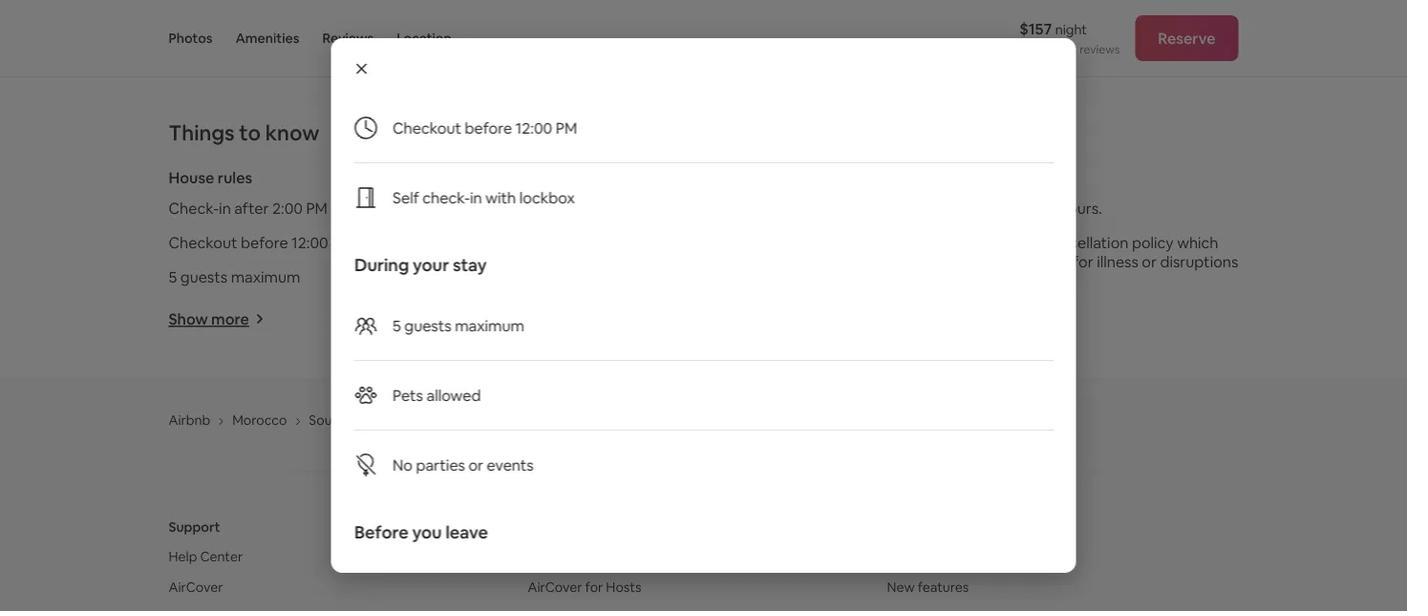 Task type: vqa. For each thing, say whether or not it's contained in the screenshot.
the leftmost cancellation
yes



Task type: locate. For each thing, give the bounding box(es) containing it.
or right illness
[[1142, 252, 1157, 271]]

reviews button
[[322, 0, 374, 76]]

1 horizontal spatial checkout before 12:00 pm
[[392, 118, 577, 138]]

0 vertical spatial checkout
[[392, 118, 461, 138]]

or
[[1142, 252, 1157, 271], [468, 455, 483, 475]]

1 horizontal spatial for
[[1015, 198, 1035, 218]]

1 horizontal spatial 5 guests maximum
[[392, 316, 524, 335]]

1 horizontal spatial guests
[[404, 316, 451, 335]]

0 horizontal spatial or
[[468, 455, 483, 475]]

1 horizontal spatial maximum
[[454, 316, 524, 335]]

1 vertical spatial checkout before 12:00 pm
[[169, 233, 353, 252]]

check-
[[169, 198, 219, 218]]

even
[[945, 252, 979, 271]]

allowed
[[426, 386, 480, 405]]

0 horizontal spatial 5 guests maximum
[[169, 267, 300, 287]]

0 horizontal spatial checkout
[[169, 233, 237, 252]]

things to know
[[169, 119, 319, 146]]

for left hosts in the left of the page
[[585, 579, 603, 596]]

5 guests maximum up more
[[169, 267, 300, 287]]

5
[[169, 267, 177, 287], [392, 316, 401, 335]]

your
[[412, 254, 449, 277]]

aircover link
[[169, 579, 223, 596]]

house rules dialog
[[331, 0, 1076, 612]]

1 vertical spatial you
[[412, 522, 442, 544]]

aircover
[[169, 579, 223, 596], [528, 579, 582, 596]]

checkout before 12:00 pm up self check-in with lockbox
[[392, 118, 577, 138]]

2 vertical spatial pm
[[332, 233, 353, 252]]

aircover down help center link
[[169, 579, 223, 596]]

5 up the show
[[169, 267, 177, 287]]

no inside house rules dialog
[[392, 455, 412, 475]]

no for no parties or events
[[392, 455, 412, 475]]

for left illness
[[1073, 252, 1094, 271]]

cancellation
[[927, 198, 1011, 218], [1044, 233, 1129, 252]]

show more button
[[169, 310, 264, 329]]

night
[[1055, 21, 1087, 38]]

checkout before 12:00 pm
[[392, 118, 577, 138], [169, 233, 353, 252]]

before down the after
[[241, 233, 288, 252]]

self check-in with lockbox
[[392, 188, 575, 207]]

in left the after
[[219, 198, 231, 218]]

new features
[[887, 579, 969, 596]]

for left 48
[[1015, 198, 1035, 218]]

1 vertical spatial or
[[468, 455, 483, 475]]

maximum inside house rules dialog
[[454, 316, 524, 335]]

1 horizontal spatial cancellation
[[1044, 233, 1129, 252]]

aircover left hosts in the left of the page
[[528, 579, 582, 596]]

leave
[[445, 522, 488, 544]]

or left events
[[468, 455, 483, 475]]

in inside house rules dialog
[[470, 188, 482, 207]]

1 horizontal spatial checkout
[[392, 118, 461, 138]]

0 vertical spatial guests
[[180, 267, 228, 287]]

5 guests maximum inside house rules dialog
[[392, 316, 524, 335]]

1 horizontal spatial 5
[[392, 316, 401, 335]]

1 vertical spatial maximum
[[454, 316, 524, 335]]

checkout before 12:00 pm down the after
[[169, 233, 353, 252]]

1 horizontal spatial you
[[995, 252, 1021, 271]]

12:00 down 2:00
[[291, 233, 328, 252]]

amenities button
[[235, 0, 300, 76]]

2 horizontal spatial for
[[1073, 252, 1094, 271]]

new features link
[[887, 579, 969, 596]]

location
[[397, 30, 452, 47]]

you left the leave
[[412, 522, 442, 544]]

reserve button
[[1135, 15, 1239, 61]]

photos
[[169, 30, 213, 47]]

maximum
[[231, 267, 300, 287], [454, 316, 524, 335]]

0 vertical spatial pm
[[555, 118, 577, 138]]

support
[[169, 518, 220, 535]]

checkout
[[392, 118, 461, 138], [169, 233, 237, 252]]

house
[[169, 168, 214, 187]]

12:00 inside house rules dialog
[[515, 118, 552, 138]]

souss-
[[309, 412, 349, 429]]

1 horizontal spatial no
[[530, 198, 550, 218]]

draa
[[392, 412, 422, 429]]

or inside review the host's full cancellation policy which applies even if you cancel for illness or disruptions caused by covid-19.
[[1142, 252, 1157, 271]]

aircover for hosts
[[528, 579, 642, 596]]

maximum down "stay"
[[454, 316, 524, 335]]

0 horizontal spatial 12:00
[[291, 233, 328, 252]]

hours.
[[1060, 198, 1102, 218]]

1 horizontal spatial pm
[[332, 233, 353, 252]]

you
[[995, 252, 1021, 271], [412, 522, 442, 544]]

checkout down check-
[[169, 233, 237, 252]]

you inside review the host's full cancellation policy which applies even if you cancel for illness or disruptions caused by covid-19.
[[995, 252, 1021, 271]]

0 horizontal spatial before
[[241, 233, 288, 252]]

1 vertical spatial cancellation
[[1044, 233, 1129, 252]]

alarm
[[681, 198, 720, 218]]

0 horizontal spatial cancellation
[[927, 198, 1011, 218]]

no for no carbon monoxide alarm
[[530, 198, 550, 218]]

before up self check-in with lockbox
[[464, 118, 512, 138]]

for
[[1015, 198, 1035, 218], [1073, 252, 1094, 271], [585, 579, 603, 596]]

1 aircover from the left
[[169, 579, 223, 596]]

you right if
[[995, 252, 1021, 271]]

1 vertical spatial before
[[241, 233, 288, 252]]

0 vertical spatial cancellation
[[927, 198, 1011, 218]]

0 vertical spatial maximum
[[231, 267, 300, 287]]

during
[[354, 254, 409, 277]]

reviews
[[1080, 42, 1120, 57]]

5 down during
[[392, 316, 401, 335]]

0 vertical spatial you
[[995, 252, 1021, 271]]

1 horizontal spatial in
[[470, 188, 482, 207]]

1 horizontal spatial aircover
[[528, 579, 582, 596]]

center
[[200, 548, 243, 566]]

amenities
[[235, 30, 300, 47]]

0 vertical spatial 12:00
[[515, 118, 552, 138]]

12:00
[[515, 118, 552, 138], [291, 233, 328, 252]]

no parties or events
[[392, 455, 533, 475]]

show
[[169, 310, 208, 329]]

2 horizontal spatial pm
[[555, 118, 577, 138]]

full
[[1020, 233, 1041, 252]]

cancellation down hours.
[[1044, 233, 1129, 252]]

you inside house rules dialog
[[412, 522, 442, 544]]

help center
[[169, 548, 243, 566]]

checkout before 12:00 pm inside house rules dialog
[[392, 118, 577, 138]]

0 vertical spatial checkout before 12:00 pm
[[392, 118, 577, 138]]

rules
[[218, 168, 252, 187]]

12:00 up lockbox
[[515, 118, 552, 138]]

0 horizontal spatial aircover
[[169, 579, 223, 596]]

know
[[265, 119, 319, 146]]

before
[[354, 522, 408, 544]]

2 aircover from the left
[[528, 579, 582, 596]]

1 vertical spatial for
[[1073, 252, 1094, 271]]

guests up show more
[[180, 267, 228, 287]]

help center link
[[169, 548, 243, 566]]

hosts
[[606, 579, 642, 596]]

1 horizontal spatial before
[[464, 118, 512, 138]]

the
[[946, 233, 969, 252]]

1 vertical spatial no
[[392, 455, 412, 475]]

0 horizontal spatial maximum
[[231, 267, 300, 287]]

0 vertical spatial before
[[464, 118, 512, 138]]

0 vertical spatial for
[[1015, 198, 1035, 218]]

0 vertical spatial or
[[1142, 252, 1157, 271]]

maximum up more
[[231, 267, 300, 287]]

after
[[234, 198, 269, 218]]

48
[[1038, 198, 1056, 218]]

0 vertical spatial 5
[[169, 267, 177, 287]]

no left carbon
[[530, 198, 550, 218]]

airbnb
[[169, 412, 210, 429]]

if
[[983, 252, 992, 271]]

guests down the your
[[404, 316, 451, 335]]

0 horizontal spatial you
[[412, 522, 442, 544]]

no left parties at left bottom
[[392, 455, 412, 475]]

0 horizontal spatial no
[[392, 455, 412, 475]]

in
[[470, 188, 482, 207], [219, 198, 231, 218]]

guests
[[180, 267, 228, 287], [404, 316, 451, 335]]

5 guests maximum down "stay"
[[392, 316, 524, 335]]

0 horizontal spatial 5
[[169, 267, 177, 287]]

self
[[392, 188, 419, 207]]

0 horizontal spatial for
[[585, 579, 603, 596]]

5 guests maximum
[[169, 267, 300, 287], [392, 316, 524, 335]]

or inside house rules dialog
[[468, 455, 483, 475]]

0 horizontal spatial in
[[219, 198, 231, 218]]

1 vertical spatial 5
[[392, 316, 401, 335]]

0 horizontal spatial pm
[[306, 198, 328, 218]]

1 horizontal spatial 12:00
[[515, 118, 552, 138]]

no carbon monoxide alarm
[[530, 198, 720, 218]]

1 vertical spatial 12:00
[[291, 233, 328, 252]]

pm
[[555, 118, 577, 138], [306, 198, 328, 218], [332, 233, 353, 252]]

checkout up check-
[[392, 118, 461, 138]]

1 vertical spatial 5 guests maximum
[[392, 316, 524, 335]]

aircover for aircover link at left
[[169, 579, 223, 596]]

no
[[530, 198, 550, 218], [392, 455, 412, 475]]

in left the with on the top left of the page
[[470, 188, 482, 207]]

1 horizontal spatial or
[[1142, 252, 1157, 271]]

0 vertical spatial no
[[530, 198, 550, 218]]

1 vertical spatial guests
[[404, 316, 451, 335]]

before inside house rules dialog
[[464, 118, 512, 138]]

cancellation up the
[[927, 198, 1011, 218]]



Task type: describe. For each thing, give the bounding box(es) containing it.
$157
[[1020, 19, 1052, 38]]

pm inside house rules dialog
[[555, 118, 577, 138]]

airbnb link
[[169, 412, 210, 429]]

more
[[211, 310, 249, 329]]

reserve
[[1158, 28, 1216, 48]]

souss-massa-draa
[[309, 412, 422, 429]]

$157 night 74 reviews
[[1020, 19, 1120, 57]]

to
[[239, 119, 261, 146]]

souss-massa-draa link
[[309, 412, 422, 429]]

features
[[918, 579, 969, 596]]

policy
[[1132, 233, 1174, 252]]

2 vertical spatial for
[[585, 579, 603, 596]]

before you leave
[[354, 522, 488, 544]]

1 vertical spatial checkout
[[169, 233, 237, 252]]

new
[[887, 579, 915, 596]]

pets allowed
[[392, 386, 480, 405]]

pets
[[392, 386, 423, 405]]

check-
[[422, 188, 470, 207]]

massa-
[[349, 412, 392, 429]]

parties
[[416, 455, 465, 475]]

things
[[169, 119, 235, 146]]

carbon
[[554, 198, 604, 218]]

with
[[485, 188, 516, 207]]

host's
[[973, 233, 1016, 252]]

which
[[1177, 233, 1219, 252]]

photos button
[[169, 0, 213, 76]]

covid-
[[967, 271, 1020, 290]]

0 horizontal spatial checkout before 12:00 pm
[[169, 233, 353, 252]]

events
[[486, 455, 533, 475]]

monoxide
[[607, 198, 677, 218]]

for inside review the host's full cancellation policy which applies even if you cancel for illness or disruptions caused by covid-19.
[[1073, 252, 1094, 271]]

2:00
[[272, 198, 303, 218]]

checkout inside house rules dialog
[[392, 118, 461, 138]]

morocco
[[232, 412, 287, 429]]

show more
[[169, 310, 249, 329]]

review the host's full cancellation policy which applies even if you cancel for illness or disruptions caused by covid-19.
[[892, 233, 1239, 290]]

1 vertical spatial pm
[[306, 198, 328, 218]]

stay
[[452, 254, 486, 277]]

check-in after 2:00 pm
[[169, 198, 328, 218]]

house rules
[[169, 168, 252, 187]]

morocco link
[[232, 412, 287, 429]]

help
[[169, 548, 197, 566]]

aircover for aircover for hosts
[[528, 579, 582, 596]]

cancellation inside review the host's full cancellation policy which applies even if you cancel for illness or disruptions caused by covid-19.
[[1044, 233, 1129, 252]]

0 horizontal spatial guests
[[180, 267, 228, 287]]

free cancellation for 48 hours.
[[892, 198, 1102, 218]]

lockbox
[[519, 188, 575, 207]]

19.
[[1020, 271, 1039, 290]]

aircover for hosts link
[[528, 579, 642, 596]]

74
[[1065, 42, 1078, 57]]

disruptions
[[1160, 252, 1239, 271]]

cancel
[[1024, 252, 1070, 271]]

caused
[[892, 271, 943, 290]]

free
[[892, 198, 923, 218]]

illness
[[1097, 252, 1139, 271]]

reviews
[[322, 30, 374, 47]]

by
[[946, 271, 964, 290]]

applies
[[892, 252, 942, 271]]

0 vertical spatial 5 guests maximum
[[169, 267, 300, 287]]

review
[[892, 233, 942, 252]]

5 inside house rules dialog
[[392, 316, 401, 335]]

guests inside house rules dialog
[[404, 316, 451, 335]]

location button
[[397, 0, 452, 76]]

during your stay
[[354, 254, 486, 277]]



